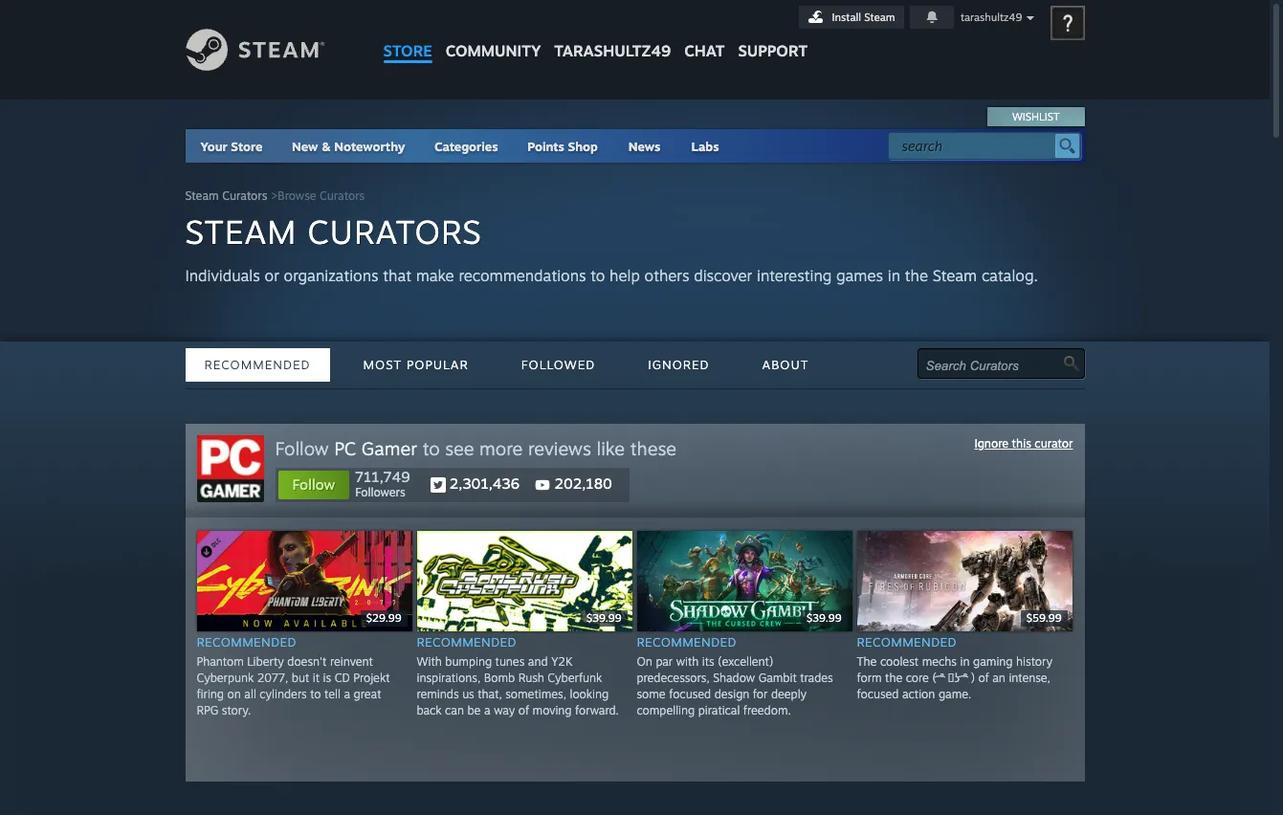 Task type: vqa. For each thing, say whether or not it's contained in the screenshot.
see
yes



Task type: describe. For each thing, give the bounding box(es) containing it.
for
[[753, 687, 768, 701]]

curators for steam curators > browse curators
[[222, 189, 267, 203]]

wishlist
[[1012, 110, 1060, 123]]

firing
[[197, 687, 224, 701]]

in inside recommended the coolest mechs in gaming history form the core ( ͡° ͜ʖ ͡° ) of an intense, focused action game.
[[960, 654, 970, 669]]

games
[[836, 266, 883, 285]]

core
[[906, 671, 929, 685]]

&
[[321, 139, 331, 154]]

ignore this curator
[[975, 436, 1073, 451]]

chat
[[685, 41, 725, 60]]

tunes
[[495, 654, 525, 669]]

categories link
[[434, 139, 498, 154]]

labs
[[691, 139, 719, 154]]

with
[[417, 654, 442, 669]]

recommended link
[[185, 348, 330, 382]]

or
[[265, 266, 279, 285]]

predecessors,
[[637, 671, 710, 685]]

recommended for recommended on par with its (excellent) predecessors, shadow gambit trades some focused design for deeply compelling piratical freedom.
[[637, 634, 737, 650]]

all
[[244, 687, 256, 701]]

1 vertical spatial tarashultz49
[[554, 41, 671, 60]]

steam curators > browse curators
[[185, 189, 365, 203]]

202,180
[[550, 475, 612, 493]]

action
[[903, 687, 935, 701]]

news
[[629, 139, 661, 154]]

curators up the steam curators
[[320, 189, 365, 203]]

it
[[313, 671, 320, 685]]

follow for follow
[[292, 476, 335, 494]]

1 horizontal spatial the
[[905, 266, 928, 285]]

shop
[[568, 139, 598, 154]]

$39.99 link for recommended on par with its (excellent) predecessors, shadow gambit trades some focused design for deeply compelling piratical freedom.
[[637, 531, 857, 631]]

recommendations
[[459, 266, 586, 285]]

others
[[645, 266, 690, 285]]

can
[[445, 703, 464, 718]]

this
[[1012, 436, 1032, 451]]

popular
[[407, 357, 469, 372]]

steam down your
[[185, 189, 219, 203]]

curator
[[1035, 436, 1073, 451]]

cd
[[335, 671, 350, 685]]

the inside recommended the coolest mechs in gaming history form the core ( ͡° ͜ʖ ͡° ) of an intense, focused action game.
[[885, 671, 903, 685]]

bomb
[[484, 671, 515, 685]]

and
[[528, 654, 548, 669]]

the
[[857, 654, 877, 669]]

recommended for recommended the coolest mechs in gaming history form the core ( ͡° ͜ʖ ͡° ) of an intense, focused action game.
[[857, 634, 957, 650]]

on
[[637, 654, 653, 669]]

history
[[1016, 654, 1053, 669]]

recommended with bumping tunes and y2k inspirations, bomb rush cyberfunk reminds us that, sometimes, looking back can be a way of moving forward.
[[417, 634, 619, 718]]

some
[[637, 687, 666, 701]]

$39.99 link for recommended with bumping tunes and y2k inspirations, bomb rush cyberfunk reminds us that, sometimes, looking back can be a way of moving forward.
[[417, 531, 637, 631]]

on
[[227, 687, 241, 701]]

is
[[323, 671, 331, 685]]

labs link
[[676, 129, 735, 163]]

store
[[383, 41, 432, 60]]

cyberpunk
[[197, 671, 254, 685]]

wishlist link
[[989, 107, 1084, 126]]

reminds
[[417, 687, 459, 701]]

compelling
[[637, 703, 695, 718]]

see
[[445, 437, 474, 460]]

chat link
[[678, 0, 732, 65]]

points shop link
[[512, 129, 613, 163]]

followed link
[[502, 348, 615, 382]]

that,
[[478, 687, 502, 701]]

>
[[271, 189, 278, 203]]

organizations
[[284, 266, 379, 285]]

steam curators
[[185, 212, 482, 252]]

reinvent
[[330, 654, 373, 669]]

categories
[[434, 139, 498, 154]]

curators for steam curators
[[308, 212, 482, 252]]

focused inside recommended the coolest mechs in gaming history form the core ( ͡° ͜ʖ ͡° ) of an intense, focused action game.
[[857, 687, 899, 701]]

$29.99 link
[[197, 531, 417, 631]]

0 vertical spatial to
[[591, 266, 605, 285]]

like
[[597, 437, 625, 460]]

form
[[857, 671, 882, 685]]

individuals
[[185, 266, 260, 285]]

steam left catalog. at the right of page
[[933, 266, 977, 285]]

install steam link
[[799, 6, 904, 29]]

follow for follow pc gamer to see more reviews like these
[[275, 437, 329, 460]]

2077,
[[257, 671, 288, 685]]

support link
[[732, 0, 815, 65]]

recommended for recommended
[[204, 357, 311, 372]]

$59.99
[[1027, 612, 1062, 625]]

piratical
[[698, 703, 740, 718]]

gamer
[[362, 437, 417, 460]]

par
[[656, 654, 673, 669]]

most popular link
[[344, 348, 488, 382]]

follow pc gamer to see more reviews like these
[[275, 437, 677, 460]]

but
[[292, 671, 309, 685]]

that
[[383, 266, 412, 285]]

of inside recommended the coolest mechs in gaming history form the core ( ͡° ͜ʖ ͡° ) of an intense, focused action game.
[[979, 671, 989, 685]]

)
[[971, 671, 975, 685]]

looking
[[570, 687, 609, 701]]

your store
[[201, 139, 263, 154]]

make
[[416, 266, 454, 285]]

freedom.
[[744, 703, 791, 718]]

coolest
[[880, 654, 919, 669]]

rush
[[518, 671, 544, 685]]

back
[[417, 703, 442, 718]]

interesting
[[757, 266, 832, 285]]

install steam
[[832, 11, 895, 24]]

ignore this curator link
[[975, 436, 1073, 451]]

moving
[[533, 703, 572, 718]]

0 horizontal spatial in
[[888, 266, 901, 285]]

recommended phantom liberty doesn't reinvent cyberpunk 2077, but it is cd projekt firing on all cylinders to tell a great rpg story.
[[197, 634, 390, 718]]

1 ͡° from the left
[[937, 671, 945, 685]]



Task type: locate. For each thing, give the bounding box(es) containing it.
search text field
[[902, 134, 1050, 159]]

curators left >
[[222, 189, 267, 203]]

ignore
[[975, 436, 1009, 451]]

in
[[888, 266, 901, 285], [960, 654, 970, 669]]

individuals or organizations that make recommendations to help others discover interesting games in the steam catalog.
[[185, 266, 1038, 285]]

$39.99
[[587, 612, 622, 625], [807, 612, 842, 625]]

1 horizontal spatial to
[[423, 437, 440, 460]]

ignored
[[648, 357, 710, 372]]

of right way
[[519, 703, 529, 718]]

to down it
[[310, 687, 321, 701]]

inspirations,
[[417, 671, 481, 685]]

follow down the pc
[[292, 476, 335, 494]]

be
[[467, 703, 481, 718]]

0 horizontal spatial a
[[344, 687, 350, 701]]

projekt
[[353, 671, 390, 685]]

news link
[[613, 129, 676, 163]]

0 vertical spatial a
[[344, 687, 350, 701]]

store link
[[377, 0, 439, 69]]

follow link
[[277, 470, 351, 501]]

1 horizontal spatial in
[[960, 654, 970, 669]]

1 vertical spatial a
[[484, 703, 491, 718]]

cylinders
[[260, 687, 307, 701]]

shadow
[[713, 671, 755, 685]]

a for recommended phantom liberty doesn't reinvent cyberpunk 2077, but it is cd projekt firing on all cylinders to tell a great rpg story.
[[344, 687, 350, 701]]

0 horizontal spatial focused
[[669, 687, 711, 701]]

0 horizontal spatial ͡°
[[937, 671, 945, 685]]

the right games
[[905, 266, 928, 285]]

reviews
[[528, 437, 591, 460]]

recommended inside recommended the coolest mechs in gaming history form the core ( ͡° ͜ʖ ͡° ) of an intense, focused action game.
[[857, 634, 957, 650]]

to left "see"
[[423, 437, 440, 460]]

$39.99 for recommended on par with its (excellent) predecessors, shadow gambit trades some focused design for deeply compelling piratical freedom.
[[807, 612, 842, 625]]

2 $39.99 link from the left
[[637, 531, 857, 631]]

to
[[591, 266, 605, 285], [423, 437, 440, 460], [310, 687, 321, 701]]

us
[[462, 687, 474, 701]]

focused down the form
[[857, 687, 899, 701]]

gambit
[[759, 671, 797, 685]]

0 horizontal spatial to
[[310, 687, 321, 701]]

great
[[354, 687, 381, 701]]

recommended inside recommended with bumping tunes and y2k inspirations, bomb rush cyberfunk reminds us that, sometimes, looking back can be a way of moving forward.
[[417, 634, 517, 650]]

curators up that
[[308, 212, 482, 252]]

community
[[446, 41, 541, 60]]

a
[[344, 687, 350, 701], [484, 703, 491, 718]]

these
[[630, 437, 677, 460]]

1 horizontal spatial a
[[484, 703, 491, 718]]

0 horizontal spatial of
[[519, 703, 529, 718]]

cyberfunk
[[548, 671, 602, 685]]

tarashultz49
[[961, 11, 1022, 24], [554, 41, 671, 60]]

your store link
[[201, 139, 263, 154]]

1 horizontal spatial focused
[[857, 687, 899, 701]]

of inside recommended with bumping tunes and y2k inspirations, bomb rush cyberfunk reminds us that, sometimes, looking back can be a way of moving forward.
[[519, 703, 529, 718]]

help
[[610, 266, 640, 285]]

follow inside "link"
[[292, 476, 335, 494]]

browse
[[278, 189, 316, 203]]

1 $39.99 from the left
[[587, 612, 622, 625]]

recommended inside recommended on par with its (excellent) predecessors, shadow gambit trades some focused design for deeply compelling piratical freedom.
[[637, 634, 737, 650]]

curators
[[222, 189, 267, 203], [320, 189, 365, 203], [308, 212, 482, 252]]

way
[[494, 703, 515, 718]]

recommended up the liberty
[[197, 634, 297, 650]]

$39.99 for recommended with bumping tunes and y2k inspirations, bomb rush cyberfunk reminds us that, sometimes, looking back can be a way of moving forward.
[[587, 612, 622, 625]]

0 horizontal spatial the
[[885, 671, 903, 685]]

a right be
[[484, 703, 491, 718]]

mechs
[[922, 654, 957, 669]]

design
[[715, 687, 750, 701]]

recommended for recommended phantom liberty doesn't reinvent cyberpunk 2077, but it is cd projekt firing on all cylinders to tell a great rpg story.
[[197, 634, 297, 650]]

0 vertical spatial the
[[905, 266, 928, 285]]

1 focused from the left
[[669, 687, 711, 701]]

game.
[[939, 687, 972, 701]]

1 horizontal spatial ͡°
[[960, 671, 968, 685]]

with
[[676, 654, 699, 669]]

y2k
[[551, 654, 573, 669]]

a for recommended with bumping tunes and y2k inspirations, bomb rush cyberfunk reminds us that, sometimes, looking back can be a way of moving forward.
[[484, 703, 491, 718]]

focused
[[669, 687, 711, 701], [857, 687, 899, 701]]

steam curators link
[[185, 189, 267, 203]]

0 horizontal spatial $39.99
[[587, 612, 622, 625]]

recommended for recommended with bumping tunes and y2k inspirations, bomb rush cyberfunk reminds us that, sometimes, looking back can be a way of moving forward.
[[417, 634, 517, 650]]

1 horizontal spatial of
[[979, 671, 989, 685]]

to left help
[[591, 266, 605, 285]]

(
[[933, 671, 937, 685]]

a inside recommended phantom liberty doesn't reinvent cyberpunk 2077, but it is cd projekt firing on all cylinders to tell a great rpg story.
[[344, 687, 350, 701]]

͡° left )
[[960, 671, 968, 685]]

$39.99 up cyberfunk
[[587, 612, 622, 625]]

support
[[738, 41, 808, 60]]

pc
[[334, 437, 356, 460]]

in right mechs
[[960, 654, 970, 669]]

community link
[[439, 0, 548, 69]]

your
[[201, 139, 228, 154]]

doesn't
[[287, 654, 327, 669]]

recommended inside recommended link
[[204, 357, 311, 372]]

$39.99 link up (excellent)
[[637, 531, 857, 631]]

1 vertical spatial the
[[885, 671, 903, 685]]

a inside recommended with bumping tunes and y2k inspirations, bomb rush cyberfunk reminds us that, sometimes, looking back can be a way of moving forward.
[[484, 703, 491, 718]]

recommended the coolest mechs in gaming history form the core ( ͡° ͜ʖ ͡° ) of an intense, focused action game.
[[857, 634, 1053, 701]]

0 vertical spatial follow
[[275, 437, 329, 460]]

more
[[480, 437, 523, 460]]

1 horizontal spatial $39.99
[[807, 612, 842, 625]]

1 vertical spatial of
[[519, 703, 529, 718]]

2 ͡° from the left
[[960, 671, 968, 685]]

new
[[292, 139, 318, 154]]

$39.99 link up and
[[417, 531, 637, 631]]

$59.99 link
[[857, 531, 1077, 631]]

(excellent)
[[718, 654, 774, 669]]

gaming
[[973, 654, 1013, 669]]

0 vertical spatial tarashultz49
[[961, 11, 1022, 24]]

recommended up with
[[637, 634, 737, 650]]

the down coolest
[[885, 671, 903, 685]]

deeply
[[771, 687, 807, 701]]

recommended inside recommended phantom liberty doesn't reinvent cyberpunk 2077, but it is cd projekt firing on all cylinders to tell a great rpg story.
[[197, 634, 297, 650]]

None image field
[[1064, 356, 1079, 371]]

points
[[527, 139, 565, 154]]

1 $39.99 link from the left
[[417, 531, 637, 631]]

1 vertical spatial follow
[[292, 476, 335, 494]]

focused inside recommended on par with its (excellent) predecessors, shadow gambit trades some focused design for deeply compelling piratical freedom.
[[669, 687, 711, 701]]

None text field
[[926, 359, 1065, 373]]

in right games
[[888, 266, 901, 285]]

2 horizontal spatial to
[[591, 266, 605, 285]]

recommended down or
[[204, 357, 311, 372]]

steam down the steam curators link
[[185, 212, 297, 252]]

2 focused from the left
[[857, 687, 899, 701]]

install
[[832, 11, 861, 24]]

0 horizontal spatial tarashultz49
[[554, 41, 671, 60]]

steam right install
[[864, 11, 895, 24]]

2 $39.99 from the left
[[807, 612, 842, 625]]

to inside recommended phantom liberty doesn't reinvent cyberpunk 2077, but it is cd projekt firing on all cylinders to tell a great rpg story.
[[310, 687, 321, 701]]

0 vertical spatial of
[[979, 671, 989, 685]]

focused down predecessors,
[[669, 687, 711, 701]]

$39.99 up trades
[[807, 612, 842, 625]]

tarashultz49 link
[[548, 0, 678, 69]]

recommended up coolest
[[857, 634, 957, 650]]

tell
[[325, 687, 341, 701]]

follow up follow "link"
[[275, 437, 329, 460]]

2 vertical spatial to
[[310, 687, 321, 701]]

0 vertical spatial in
[[888, 266, 901, 285]]

of right )
[[979, 671, 989, 685]]

bumping
[[445, 654, 492, 669]]

1 vertical spatial to
[[423, 437, 440, 460]]

recommended up bumping
[[417, 634, 517, 650]]

noteworthy
[[334, 139, 405, 154]]

711,749 followers
[[355, 468, 410, 500]]

͡°
[[937, 671, 945, 685], [960, 671, 968, 685]]

rpg
[[197, 703, 218, 718]]

1 horizontal spatial tarashultz49
[[961, 11, 1022, 24]]

͡° down mechs
[[937, 671, 945, 685]]

1 vertical spatial in
[[960, 654, 970, 669]]

about link
[[743, 348, 828, 382]]

2,301,436
[[446, 475, 520, 493]]

followers
[[355, 485, 405, 500]]

a right tell
[[344, 687, 350, 701]]

trades
[[800, 671, 833, 685]]

an
[[993, 671, 1006, 685]]



